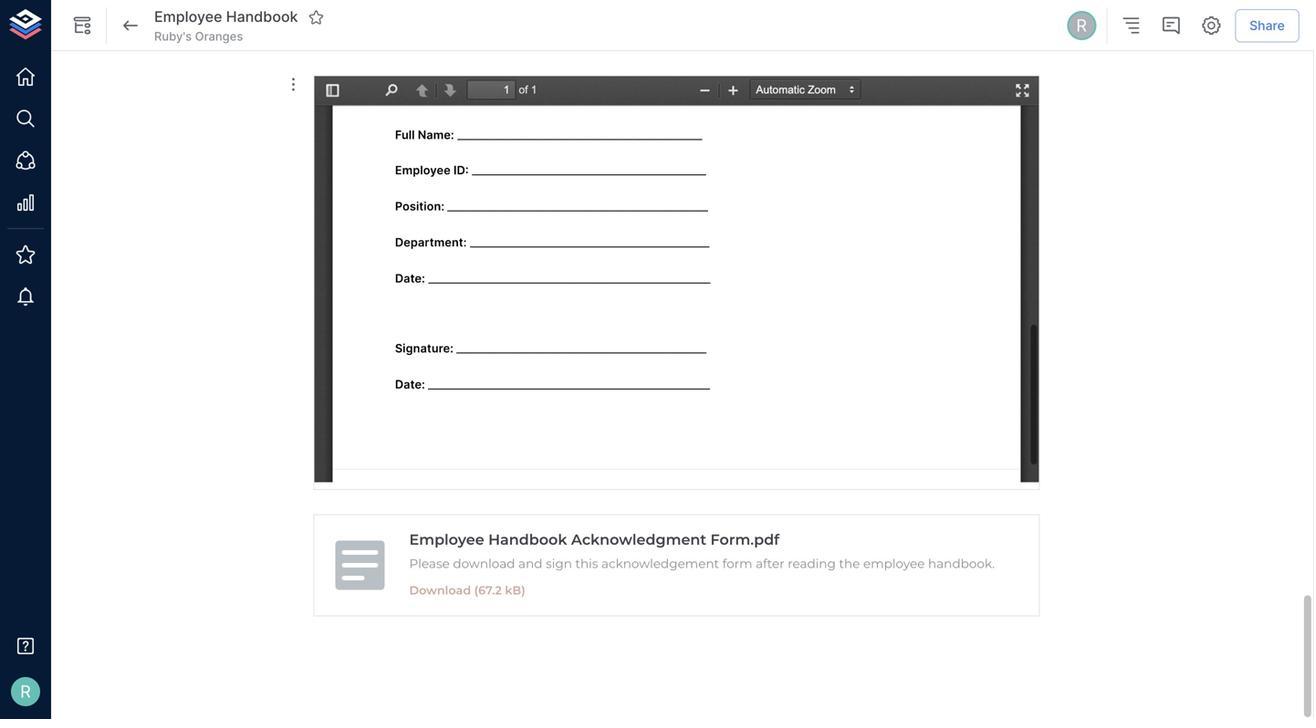 Task type: vqa. For each thing, say whether or not it's contained in the screenshot.
'5555'
no



Task type: describe. For each thing, give the bounding box(es) containing it.
employee handbook
[[154, 8, 298, 26]]

)
[[521, 583, 526, 598]]

show wiki image
[[71, 15, 93, 37]]

acknowledgment
[[571, 531, 707, 549]]

form
[[723, 556, 753, 571]]

share
[[1250, 18, 1285, 33]]

sign
[[546, 556, 572, 571]]

(
[[474, 583, 478, 598]]

and
[[518, 556, 543, 571]]

download ( 67.2 kb )
[[409, 583, 526, 598]]

reading
[[788, 556, 836, 571]]

this
[[575, 556, 598, 571]]

0 horizontal spatial r button
[[5, 672, 46, 712]]

acknowledgement
[[602, 556, 719, 571]]

handbook for employee handbook acknowledgment form.pdf please download and sign this acknowledgement form after reading the employee handbook.
[[488, 531, 567, 549]]

the
[[839, 556, 860, 571]]

1 horizontal spatial r
[[1077, 15, 1087, 35]]

employee for employee handbook acknowledgment form.pdf please download and sign this acknowledgement form after reading the employee handbook.
[[409, 531, 484, 549]]

go back image
[[120, 15, 141, 37]]

employee for employee handbook
[[154, 8, 222, 26]]

67.2
[[478, 583, 502, 598]]

favorite image
[[308, 9, 324, 25]]



Task type: locate. For each thing, give the bounding box(es) containing it.
form.pdf
[[711, 531, 780, 549]]

settings image
[[1201, 15, 1222, 37]]

employee up please
[[409, 531, 484, 549]]

handbook up oranges
[[226, 8, 298, 26]]

1 vertical spatial handbook
[[488, 531, 567, 549]]

0 vertical spatial r button
[[1065, 8, 1099, 43]]

handbook.
[[928, 556, 995, 571]]

0 vertical spatial employee
[[154, 8, 222, 26]]

ruby's
[[154, 29, 192, 43]]

1 vertical spatial r button
[[5, 672, 46, 712]]

handbook inside employee handbook acknowledgment form.pdf please download and sign this acknowledgement form after reading the employee handbook.
[[488, 531, 567, 549]]

employee handbook acknowledgment form.pdf please download and sign this acknowledgement form after reading the employee handbook.
[[409, 531, 995, 571]]

0 vertical spatial r
[[1077, 15, 1087, 35]]

please
[[409, 556, 450, 571]]

kb
[[505, 583, 521, 598]]

1 horizontal spatial r button
[[1065, 8, 1099, 43]]

handbook up and
[[488, 531, 567, 549]]

table of contents image
[[1120, 15, 1142, 37]]

share button
[[1235, 9, 1300, 42]]

after
[[756, 556, 785, 571]]

1 horizontal spatial handbook
[[488, 531, 567, 549]]

ruby's oranges
[[154, 29, 243, 43]]

employee inside employee handbook acknowledgment form.pdf please download and sign this acknowledgement form after reading the employee handbook.
[[409, 531, 484, 549]]

ruby's oranges link
[[154, 28, 243, 45]]

r button
[[1065, 8, 1099, 43], [5, 672, 46, 712]]

0 horizontal spatial employee
[[154, 8, 222, 26]]

1 horizontal spatial employee
[[409, 531, 484, 549]]

employee
[[154, 8, 222, 26], [409, 531, 484, 549]]

handbook
[[226, 8, 298, 26], [488, 531, 567, 549]]

download
[[409, 583, 471, 598]]

oranges
[[195, 29, 243, 43]]

employee up ruby's oranges
[[154, 8, 222, 26]]

0 vertical spatial handbook
[[226, 8, 298, 26]]

handbook for employee handbook
[[226, 8, 298, 26]]

0 horizontal spatial r
[[20, 682, 31, 702]]

0 horizontal spatial handbook
[[226, 8, 298, 26]]

download
[[453, 556, 515, 571]]

1 vertical spatial r
[[20, 682, 31, 702]]

r
[[1077, 15, 1087, 35], [20, 682, 31, 702]]

1 vertical spatial employee
[[409, 531, 484, 549]]

employee
[[863, 556, 925, 571]]

comments image
[[1160, 15, 1182, 37]]



